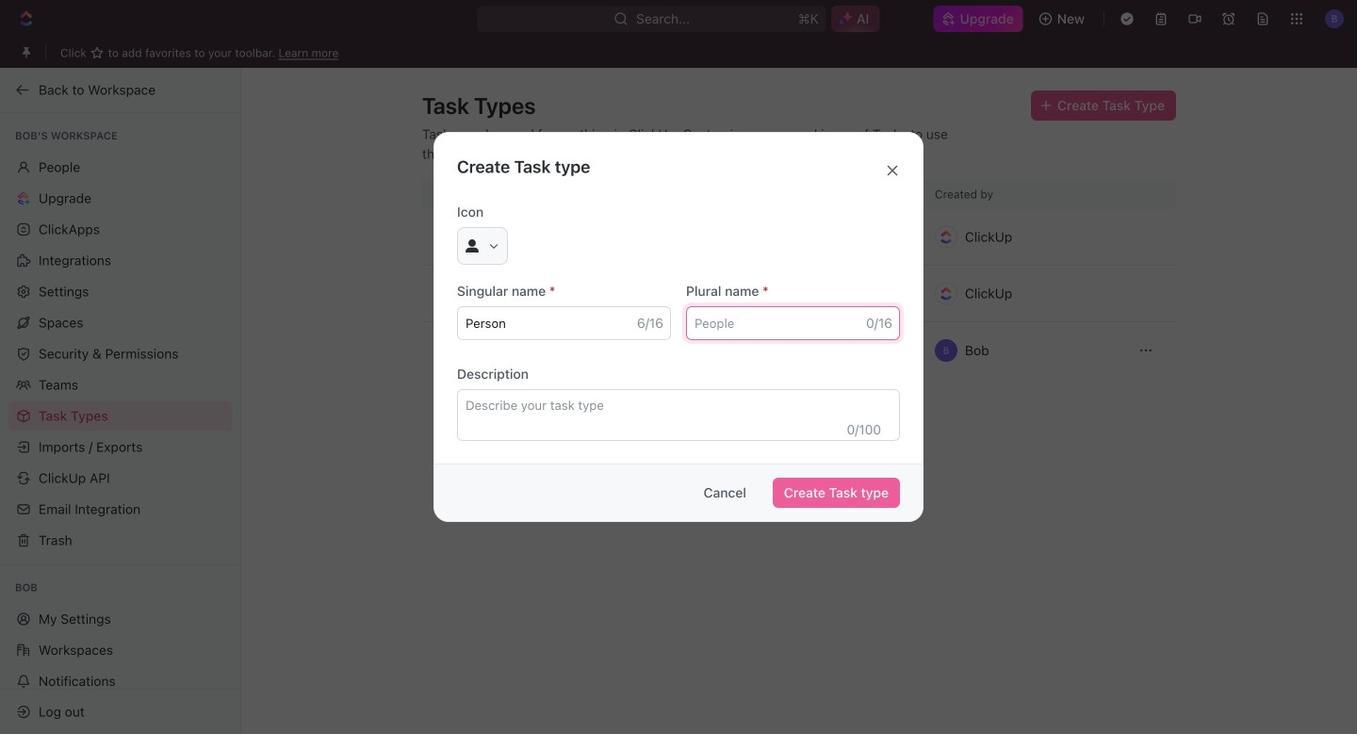 Task type: describe. For each thing, give the bounding box(es) containing it.
Describe your task type text field
[[457, 389, 900, 441]]

People field
[[686, 306, 900, 340]]

user large image
[[466, 239, 479, 252]]

address book image
[[434, 341, 453, 360]]



Task type: locate. For each thing, give the bounding box(es) containing it.
Person field
[[457, 306, 671, 340]]



Task type: vqa. For each thing, say whether or not it's contained in the screenshot.
USER LARGE icon
yes



